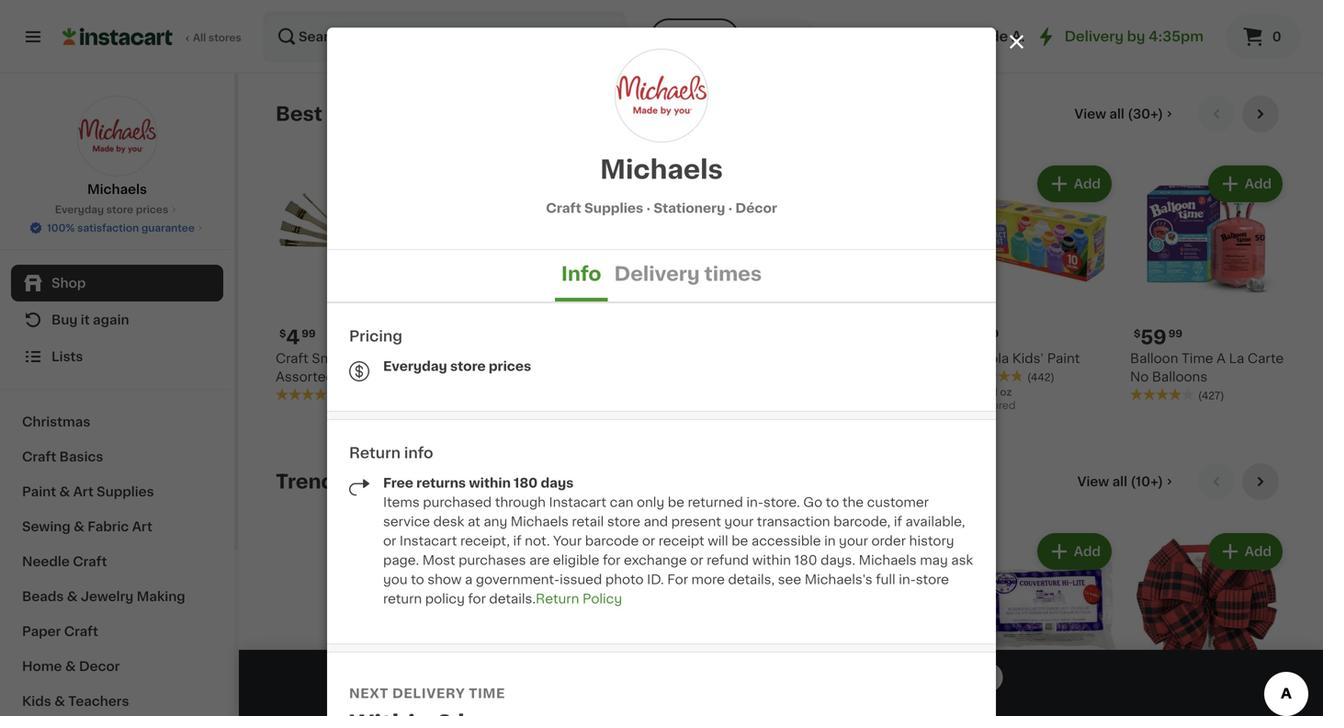 Task type: vqa. For each thing, say whether or not it's contained in the screenshot.
"available" corresponding to El Super
no



Task type: describe. For each thing, give the bounding box(es) containing it.
craft up home & decor
[[64, 625, 98, 638]]

trending
[[276, 472, 367, 491]]

trending now
[[276, 472, 417, 491]]

view for trending now
[[1078, 475, 1110, 488]]

receipt,
[[461, 534, 510, 547]]

paper
[[22, 625, 61, 638]]

4:35pm
[[1149, 30, 1204, 43]]

$ for 4
[[279, 329, 286, 339]]

1 horizontal spatial sponsored badge image
[[960, 401, 1015, 411]]

free
[[383, 477, 414, 489]]

beads & jewelry making link
[[11, 579, 223, 614]]

craft for craft supplies · stationery · décor
[[546, 202, 582, 215]]

accessible
[[752, 534, 821, 547]]

in inside button
[[676, 405, 686, 415]]

store.
[[764, 496, 800, 509]]

59
[[1141, 328, 1167, 347]]

everyday store prices link
[[55, 202, 179, 217]]

1 horizontal spatial in-
[[899, 573, 916, 586]]

jewelry
[[81, 590, 134, 603]]

your
[[553, 534, 582, 547]]

details,
[[728, 573, 775, 586]]

& for beads
[[67, 590, 78, 603]]

paint & art supplies link
[[11, 474, 223, 509]]

receipt
[[659, 534, 705, 547]]

craft basics link
[[11, 439, 223, 474]]

delivery by 4:35pm
[[1065, 30, 1204, 43]]

the
[[843, 496, 864, 509]]


[[349, 478, 369, 498]]

shop
[[51, 277, 86, 290]]

store inside everyday store prices link
[[106, 205, 133, 215]]

$ for 59
[[1134, 329, 1141, 339]]

$9.99 element
[[276, 693, 432, 716]]

view all (10+)
[[1078, 475, 1164, 488]]

delivery for delivery by 4:35pm
[[1065, 30, 1124, 43]]

tab list containing info
[[327, 250, 996, 301]]

government-
[[476, 573, 560, 586]]

basics
[[59, 450, 103, 463]]

acrylic
[[488, 370, 533, 383]]

paper craft link
[[11, 614, 223, 649]]

oz
[[1000, 387, 1012, 397]]

return policy link
[[536, 592, 622, 605]]

crayola kids' paint
[[960, 352, 1080, 365]]

1 horizontal spatial michaels logo image
[[616, 50, 708, 142]]

lists
[[51, 350, 83, 363]]

retail
[[572, 515, 604, 528]]

1 vertical spatial to
[[411, 573, 424, 586]]

paint inside craft smart 16 color matte acrylic paint value pack
[[536, 370, 569, 383]]

all
[[193, 33, 206, 43]]

kids
[[22, 695, 51, 708]]

michaels up everyday store prices link
[[87, 183, 147, 196]]

1 horizontal spatial to
[[826, 496, 839, 509]]

pack
[[485, 389, 516, 402]]

520
[[869, 30, 896, 43]]

clear,
[[618, 405, 648, 415]]

99 inside $ 4 99
[[302, 329, 316, 339]]

everyday inside everyday store prices link
[[55, 205, 104, 215]]

$ 4 99
[[279, 328, 316, 347]]

needle craft
[[22, 555, 107, 568]]

present
[[672, 515, 721, 528]]

times
[[705, 264, 762, 284]]

michaels up not.
[[511, 515, 569, 528]]

buy it again
[[51, 313, 129, 326]]

all for best sellers
[[1110, 108, 1125, 120]]

history
[[910, 534, 955, 547]]

return for return info
[[349, 446, 401, 460]]

100% satisfaction guarantee button
[[29, 217, 206, 235]]

color
[[542, 352, 577, 365]]

in inside items purchased through instacart can only be returned in-store. go to the customer service desk at any michaels retail store and present your transaction barcode, if available, or instacart receipt, if not. your barcode or receipt will be accessible in your order history page. most purchases are eligible for exchange or refund within 180 days. michaels may ask you to show a government-issued photo id. for more details, see michaels's full in-store return policy for details.
[[825, 534, 836, 547]]

product group containing 59
[[1131, 162, 1287, 403]]

99 inside $ 59 99
[[1169, 329, 1183, 339]]

delivery by 4:35pm link
[[1035, 26, 1204, 48]]

show
[[428, 573, 462, 586]]

all stores
[[193, 33, 241, 43]]

value
[[447, 389, 482, 402]]

fabric
[[88, 520, 129, 533]]

michaels's
[[805, 573, 873, 586]]

transaction
[[757, 515, 830, 528]]

craft basics
[[22, 450, 103, 463]]

a
[[465, 573, 473, 586]]

craft for craft basics
[[22, 450, 56, 463]]

100%
[[47, 223, 75, 233]]

2 · from the left
[[728, 202, 733, 215]]

info tab
[[555, 250, 608, 301]]

25
[[354, 352, 370, 365]]

kids'
[[1013, 352, 1044, 365]]

issued
[[560, 573, 602, 586]]

close modal image
[[1006, 30, 1029, 53]]

0 horizontal spatial your
[[725, 515, 754, 528]]

520 south burnside avenue button
[[839, 11, 1065, 63]]

not.
[[525, 534, 550, 547]]

barcode
[[585, 534, 639, 547]]

0 horizontal spatial everyday store prices
[[55, 205, 168, 215]]

best sellers
[[276, 104, 397, 124]]

4
[[286, 328, 300, 347]]

page.
[[383, 554, 419, 567]]

delivery for delivery times
[[614, 264, 700, 284]]

burnside
[[945, 30, 1008, 43]]

paper craft
[[22, 625, 98, 638]]

all for trending now
[[1113, 475, 1128, 488]]

time
[[1182, 352, 1214, 365]]

$ 7 49
[[450, 695, 485, 715]]

1 vertical spatial supplies
[[97, 485, 154, 498]]

0 horizontal spatial prices
[[136, 205, 168, 215]]

main content containing best sellers
[[239, 74, 1324, 716]]

1 horizontal spatial your
[[839, 534, 868, 547]]

0 horizontal spatial in-
[[747, 496, 764, 509]]

1 vertical spatial instacart
[[400, 534, 457, 547]]

1 vertical spatial prices
[[489, 360, 531, 373]]

paint & art supplies
[[22, 485, 154, 498]]

return for return policy
[[536, 592, 579, 605]]

at
[[468, 515, 481, 528]]

no
[[1131, 370, 1149, 383]]

instacart logo image
[[63, 26, 173, 48]]

smart for paint
[[312, 352, 351, 365]]

michaels up craft supplies · stationery · décor
[[600, 157, 723, 182]]

0 vertical spatial if
[[894, 515, 903, 528]]

100% satisfaction guarantee
[[47, 223, 195, 233]]

craft for craft smart 16 color matte acrylic paint value pack
[[447, 352, 480, 365]]

7
[[457, 695, 469, 715]]

10 x 2 fl oz
[[960, 387, 1012, 397]]

0 horizontal spatial or
[[383, 534, 396, 547]]

assorted
[[276, 370, 334, 383]]

kids & teachers link
[[11, 684, 223, 716]]

free returns within 180 days
[[383, 477, 574, 489]]

49
[[471, 696, 485, 706]]

& for paint
[[59, 485, 70, 498]]

store down can
[[607, 515, 641, 528]]

eligible
[[553, 554, 600, 567]]

treatment tracker modal dialog
[[239, 650, 1324, 716]]

balloon
[[1131, 352, 1179, 365]]



Task type: locate. For each thing, give the bounding box(es) containing it.
180 inside items purchased through instacart can only be returned in-store. go to the customer service desk at any michaels retail store and present your transaction barcode, if available, or instacart receipt, if not. your barcode or receipt will be accessible in your order history page. most purchases are eligible for exchange or refund within 180 days. michaels may ask you to show a government-issued photo id. for more details, see michaels's full in-store return policy for details.
[[795, 554, 818, 567]]

are
[[530, 554, 550, 567]]

paint down 25
[[338, 370, 371, 383]]

1 horizontal spatial smart
[[483, 352, 522, 365]]

store down may
[[916, 573, 949, 586]]

craft smart 25 piece assorted paint brushes
[[276, 352, 427, 383]]

1 vertical spatial art
[[132, 520, 152, 533]]

0 vertical spatial delivery
[[1065, 30, 1124, 43]]

1 horizontal spatial if
[[894, 515, 903, 528]]

delivery
[[1065, 30, 1124, 43], [614, 264, 700, 284]]

delivery
[[392, 687, 465, 700]]

0 horizontal spatial everyday
[[55, 205, 104, 215]]

smart for acrylic
[[483, 352, 522, 365]]

la
[[1229, 352, 1245, 365]]

beads
[[22, 590, 64, 603]]

0 vertical spatial return
[[349, 446, 401, 460]]

view all (10+) button
[[1070, 463, 1184, 500]]

180 up see
[[795, 554, 818, 567]]

view inside popup button
[[1075, 108, 1107, 120]]

2 smart from the left
[[483, 352, 522, 365]]

$ left 49 at bottom left
[[450, 696, 457, 706]]

teachers
[[68, 695, 129, 708]]

craft down sewing & fabric art
[[73, 555, 107, 568]]

christmas
[[22, 415, 90, 428]]

1 vertical spatial in-
[[899, 573, 916, 586]]

99 inside button
[[985, 696, 999, 706]]

(10+)
[[1131, 475, 1164, 488]]

in- right returned
[[747, 496, 764, 509]]

0 horizontal spatial instacart
[[400, 534, 457, 547]]

within inside items purchased through instacart can only be returned in-store. go to the customer service desk at any michaels retail store and present your transaction barcode, if available, or instacart receipt, if not. your barcode or receipt will be accessible in your order history page. most purchases are eligible for exchange or refund within 180 days. michaels may ask you to show a government-issued photo id. for more details, see michaels's full in-store return policy for details.
[[752, 554, 791, 567]]

items
[[383, 496, 420, 509]]

view left (10+)
[[1078, 475, 1110, 488]]

store up value
[[450, 360, 486, 373]]

refund
[[707, 554, 749, 567]]

balloons
[[1152, 370, 1208, 383]]

product group containing clear, 0.28 in
[[618, 162, 774, 440]]

craft
[[546, 202, 582, 215], [276, 352, 309, 365], [447, 352, 480, 365], [22, 450, 56, 463], [73, 555, 107, 568], [64, 625, 98, 638]]

everyday up 100%
[[55, 205, 104, 215]]

in right 0.28
[[676, 405, 686, 415]]

1 vertical spatial return
[[536, 592, 579, 605]]

0 horizontal spatial delivery
[[614, 264, 700, 284]]

return
[[349, 446, 401, 460], [536, 592, 579, 605]]

supplies up the info
[[585, 202, 644, 215]]

1 horizontal spatial everyday
[[383, 360, 447, 373]]

·
[[647, 202, 651, 215], [728, 202, 733, 215]]

(2k)
[[515, 409, 536, 419]]

1 horizontal spatial in
[[825, 534, 836, 547]]

within up through
[[469, 477, 511, 489]]

& for kids
[[54, 695, 65, 708]]

needle
[[22, 555, 70, 568]]

paint down color
[[536, 370, 569, 383]]

0 vertical spatial your
[[725, 515, 754, 528]]

0 vertical spatial 180
[[514, 477, 538, 489]]

policy
[[425, 592, 465, 605]]

0 vertical spatial art
[[73, 485, 94, 498]]

details.
[[489, 592, 536, 605]]

or up "more"
[[690, 554, 704, 567]]

· left the stationery
[[647, 202, 651, 215]]

1 horizontal spatial within
[[752, 554, 791, 567]]

0 horizontal spatial return
[[349, 446, 401, 460]]

info
[[404, 446, 433, 460]]

paint up 'sewing'
[[22, 485, 56, 498]]

be right only
[[668, 496, 685, 509]]

1 horizontal spatial ·
[[728, 202, 733, 215]]

purchases
[[459, 554, 526, 567]]

craft for craft smart 25 piece assorted paint brushes
[[276, 352, 309, 365]]

art
[[73, 485, 94, 498], [132, 520, 152, 533]]

$ inside $ 7 49
[[450, 696, 457, 706]]

1 horizontal spatial or
[[642, 534, 655, 547]]

or up the exchange
[[642, 534, 655, 547]]

10
[[960, 387, 971, 397]]

in-
[[747, 496, 764, 509], [899, 573, 916, 586]]

your down the barcode,
[[839, 534, 868, 547]]

return up now
[[349, 446, 401, 460]]

prices up guarantee
[[136, 205, 168, 215]]

be
[[668, 496, 685, 509], [732, 534, 749, 547]]

for down the a
[[468, 592, 486, 605]]

2 horizontal spatial or
[[690, 554, 704, 567]]

0
[[1273, 30, 1282, 43]]

smart up "acrylic"
[[483, 352, 522, 365]]

$16.99 element
[[1131, 693, 1287, 716]]

1 horizontal spatial $
[[450, 696, 457, 706]]

1 horizontal spatial be
[[732, 534, 749, 547]]

& for home
[[65, 660, 76, 673]]

available,
[[906, 515, 966, 528]]

return down issued
[[536, 592, 579, 605]]

0 horizontal spatial be
[[668, 496, 685, 509]]

0.28
[[650, 405, 674, 415]]

1 · from the left
[[647, 202, 651, 215]]

1 vertical spatial be
[[732, 534, 749, 547]]

0 vertical spatial all
[[1110, 108, 1125, 120]]

None search field
[[263, 11, 627, 63]]

& right the beads
[[67, 590, 78, 603]]

craft inside the craft smart 25 piece assorted paint brushes
[[276, 352, 309, 365]]

0 horizontal spatial for
[[468, 592, 486, 605]]

1 vertical spatial your
[[839, 534, 868, 547]]

pricing
[[349, 329, 403, 344]]

2
[[982, 387, 988, 397]]

1 vertical spatial everyday
[[383, 360, 447, 373]]

★★★★★
[[960, 370, 1024, 383], [960, 370, 1024, 383], [276, 388, 340, 401], [276, 388, 340, 401], [1131, 388, 1195, 401], [1131, 388, 1195, 401], [447, 406, 511, 419], [447, 406, 511, 419]]

barcode,
[[834, 515, 891, 528]]

everyday store prices up 100% satisfaction guarantee button
[[55, 205, 168, 215]]

photo
[[606, 573, 644, 586]]

smart inside the craft smart 25 piece assorted paint brushes
[[312, 352, 351, 365]]

1 horizontal spatial everyday store prices
[[383, 360, 531, 373]]

best
[[276, 104, 323, 124]]

1 vertical spatial everyday store prices
[[383, 360, 531, 373]]

0 vertical spatial within
[[469, 477, 511, 489]]

0 vertical spatial instacart
[[549, 496, 607, 509]]

fl
[[991, 387, 998, 397]]

0 horizontal spatial art
[[73, 485, 94, 498]]

delivery left by
[[1065, 30, 1124, 43]]

0 horizontal spatial sponsored badge image
[[789, 404, 844, 415]]

instacart up most
[[400, 534, 457, 547]]

for
[[603, 554, 621, 567], [468, 592, 486, 605]]

& right kids
[[54, 695, 65, 708]]

0 horizontal spatial $
[[279, 329, 286, 339]]

1 vertical spatial for
[[468, 592, 486, 605]]

buy it again link
[[11, 301, 223, 338]]

&
[[59, 485, 70, 498], [74, 520, 84, 533], [67, 590, 78, 603], [65, 660, 76, 673], [54, 695, 65, 708]]

id.
[[647, 573, 664, 586]]

piece
[[374, 352, 410, 365]]

or up page.
[[383, 534, 396, 547]]

to right 'you'
[[411, 573, 424, 586]]

paint up (442)
[[1048, 352, 1080, 365]]

all inside popup button
[[1113, 475, 1128, 488]]

tab list
[[327, 250, 996, 301]]

craft down christmas
[[22, 450, 56, 463]]

delivery times
[[614, 264, 762, 284]]

michaels down order
[[859, 554, 917, 567]]

item carousel region containing trending now
[[276, 463, 1287, 716]]

lists link
[[11, 338, 223, 375]]

everyday down pricing
[[383, 360, 447, 373]]

0 vertical spatial view
[[1075, 108, 1107, 120]]

0 vertical spatial everyday store prices
[[55, 205, 168, 215]]

south
[[899, 30, 942, 43]]

$ inside $ 59 99
[[1134, 329, 1141, 339]]

0 vertical spatial everyday
[[55, 205, 104, 215]]

craft up the info
[[546, 202, 582, 215]]

michaels logo image
[[616, 50, 708, 142], [77, 96, 158, 176]]

0 vertical spatial supplies
[[585, 202, 644, 215]]

prices up pack
[[489, 360, 531, 373]]

item carousel region
[[276, 96, 1287, 449], [276, 463, 1287, 716]]

policy
[[583, 592, 622, 605]]

art right fabric in the left of the page
[[132, 520, 152, 533]]

& left fabric in the left of the page
[[74, 520, 84, 533]]

your up will
[[725, 515, 754, 528]]

craft inside craft smart 16 color matte acrylic paint value pack
[[447, 352, 480, 365]]

balloon time a la carte no balloons
[[1131, 352, 1284, 383]]

0 horizontal spatial 180
[[514, 477, 538, 489]]

(427)
[[1199, 391, 1225, 401]]

smart
[[312, 352, 351, 365], [483, 352, 522, 365]]

0 vertical spatial for
[[603, 554, 621, 567]]

2 horizontal spatial $
[[1134, 329, 1141, 339]]

shop link
[[11, 265, 223, 301]]

guarantee
[[141, 223, 195, 233]]

1 vertical spatial 180
[[795, 554, 818, 567]]

everyday store prices up value
[[383, 360, 531, 373]]

delivery down craft supplies · stationery · décor
[[614, 264, 700, 284]]

to right go
[[826, 496, 839, 509]]

1 vertical spatial item carousel region
[[276, 463, 1287, 716]]

$ for 7
[[450, 696, 457, 706]]

christmas link
[[11, 404, 223, 439]]

sponsored badge image
[[960, 401, 1015, 411], [789, 404, 844, 415]]

$ 59 99
[[1134, 328, 1183, 347]]

view
[[1075, 108, 1107, 120], [1078, 475, 1110, 488]]

item carousel region containing best sellers
[[276, 96, 1287, 449]]

· left décor
[[728, 202, 733, 215]]

kids & teachers
[[22, 695, 129, 708]]

you
[[383, 573, 408, 586]]

all left (10+)
[[1113, 475, 1128, 488]]

0 vertical spatial in
[[676, 405, 686, 415]]

0 vertical spatial be
[[668, 496, 685, 509]]

1 item carousel region from the top
[[276, 96, 1287, 449]]

for down barcode
[[603, 554, 621, 567]]

view for best sellers
[[1075, 108, 1107, 120]]

if left not.
[[513, 534, 522, 547]]

supplies up sewing & fabric art link
[[97, 485, 154, 498]]

stores
[[209, 33, 241, 43]]

$ up balloon at the right of the page
[[1134, 329, 1141, 339]]

sewing & fabric art
[[22, 520, 152, 533]]

product group containing 7
[[447, 529, 603, 716]]

beads & jewelry making
[[22, 590, 185, 603]]

go
[[804, 496, 823, 509]]

everyday store prices
[[55, 205, 168, 215], [383, 360, 531, 373]]

sewing & fabric art link
[[11, 509, 223, 544]]

days
[[541, 477, 574, 489]]

craft down 4
[[276, 352, 309, 365]]

store up 100% satisfaction guarantee button
[[106, 205, 133, 215]]

smart left 25
[[312, 352, 351, 365]]

any
[[484, 515, 508, 528]]

180 up through
[[514, 477, 538, 489]]

& down craft basics
[[59, 485, 70, 498]]

instacart up retail
[[549, 496, 607, 509]]

0 horizontal spatial in
[[676, 405, 686, 415]]

décor
[[736, 202, 777, 215]]

1 horizontal spatial for
[[603, 554, 621, 567]]

view left (30+)
[[1075, 108, 1107, 120]]

smart inside craft smart 16 color matte acrylic paint value pack
[[483, 352, 522, 365]]

returns
[[417, 477, 466, 489]]

craft up matte on the bottom
[[447, 352, 480, 365]]

1 horizontal spatial 180
[[795, 554, 818, 567]]

your
[[725, 515, 754, 528], [839, 534, 868, 547]]

0 vertical spatial in-
[[747, 496, 764, 509]]

view inside popup button
[[1078, 475, 1110, 488]]

0 horizontal spatial if
[[513, 534, 522, 547]]

1 horizontal spatial prices
[[489, 360, 531, 373]]

by
[[1127, 30, 1146, 43]]

product group
[[618, 162, 774, 440], [789, 162, 945, 420], [960, 162, 1116, 416], [1131, 162, 1287, 403], [276, 529, 432, 716], [447, 529, 603, 716], [618, 529, 774, 716], [789, 529, 945, 716], [960, 529, 1116, 716], [1131, 529, 1287, 716]]

if down customer
[[894, 515, 903, 528]]

carte
[[1248, 352, 1284, 365]]

1 horizontal spatial art
[[132, 520, 152, 533]]

1 smart from the left
[[312, 352, 351, 365]]

0 horizontal spatial supplies
[[97, 485, 154, 498]]

0 horizontal spatial within
[[469, 477, 511, 489]]

crayola
[[960, 352, 1009, 365]]

delivery inside tab
[[614, 264, 700, 284]]

be right will
[[732, 534, 749, 547]]

16
[[525, 352, 539, 365]]

ask
[[952, 554, 974, 567]]

within down "accessible"
[[752, 554, 791, 567]]

1 horizontal spatial return
[[536, 592, 579, 605]]

main content
[[239, 74, 1324, 716]]

0 horizontal spatial to
[[411, 573, 424, 586]]

0 vertical spatial prices
[[136, 205, 168, 215]]

service
[[383, 515, 430, 528]]

customer
[[867, 496, 929, 509]]

1 horizontal spatial instacart
[[549, 496, 607, 509]]

to
[[826, 496, 839, 509], [411, 573, 424, 586]]

delivery times tab
[[608, 250, 768, 301]]

$ inside $ 4 99
[[279, 329, 286, 339]]

1 vertical spatial in
[[825, 534, 836, 547]]

brushes
[[374, 370, 427, 383]]

add
[[1074, 177, 1101, 190], [1245, 177, 1272, 190], [390, 545, 417, 558], [561, 545, 588, 558], [732, 545, 759, 558], [903, 545, 930, 558], [1074, 545, 1101, 558], [1245, 545, 1272, 558]]

1 vertical spatial within
[[752, 554, 791, 567]]

2 item carousel region from the top
[[276, 463, 1287, 716]]

& for sewing
[[74, 520, 84, 533]]

paint inside the craft smart 25 piece assorted paint brushes
[[338, 370, 371, 383]]

all inside popup button
[[1110, 108, 1125, 120]]

0 vertical spatial item carousel region
[[276, 96, 1287, 449]]

art down basics
[[73, 485, 94, 498]]

1 vertical spatial if
[[513, 534, 522, 547]]

0 horizontal spatial ·
[[647, 202, 651, 215]]

all left (30+)
[[1110, 108, 1125, 120]]

$ up 'assorted'
[[279, 329, 286, 339]]

0 horizontal spatial michaels logo image
[[77, 96, 158, 176]]

1 vertical spatial delivery
[[614, 264, 700, 284]]

0 vertical spatial to
[[826, 496, 839, 509]]

if
[[894, 515, 903, 528], [513, 534, 522, 547]]

1 vertical spatial all
[[1113, 475, 1128, 488]]

1 horizontal spatial supplies
[[585, 202, 644, 215]]

desk
[[434, 515, 465, 528]]

home
[[22, 660, 62, 673]]

1 horizontal spatial delivery
[[1065, 30, 1124, 43]]

service type group
[[651, 18, 817, 55]]

in- right full
[[899, 573, 916, 586]]

& right home
[[65, 660, 76, 673]]

in up the days.
[[825, 534, 836, 547]]

return policy
[[536, 592, 622, 605]]

1 vertical spatial view
[[1078, 475, 1110, 488]]

craft supplies · stationery · décor
[[546, 202, 777, 215]]

0 horizontal spatial smart
[[312, 352, 351, 365]]



